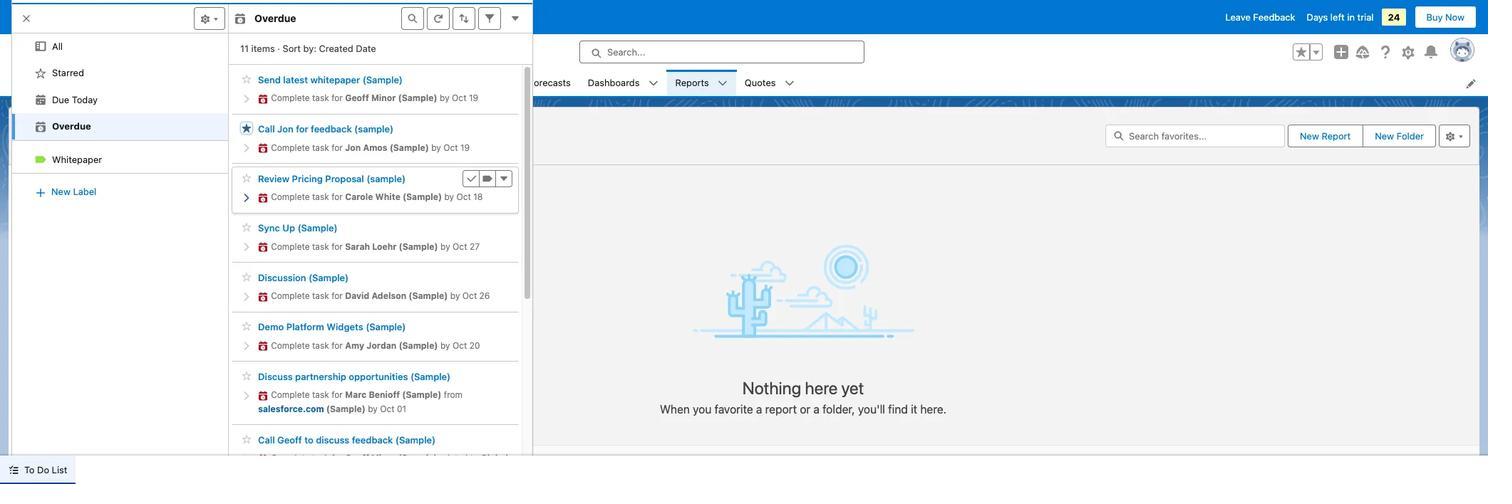 Task type: describe. For each thing, give the bounding box(es) containing it.
global media - 270 widgets (sample)
[[258, 453, 508, 478]]

27
[[470, 241, 480, 252]]

to do list button
[[0, 456, 76, 485]]

(sample) right loehr
[[399, 241, 438, 252]]

pricing
[[292, 173, 323, 185]]

left
[[1331, 11, 1345, 23]]

demo
[[258, 322, 284, 333]]

by for sync up (sample)
[[441, 241, 450, 252]]

contacts
[[285, 77, 324, 88]]

for for latest
[[332, 93, 343, 103]]

2 a from the left
[[814, 404, 820, 416]]

nothing
[[743, 379, 802, 399]]

date
[[356, 42, 376, 54]]

send latest whitepaper (sample)
[[258, 74, 403, 86]]

task for proposal
[[312, 192, 329, 203]]

reports inside reports all favorites 0 items
[[18, 112, 52, 123]]

demo platform widgets (sample) link
[[258, 322, 406, 333]]

today
[[72, 94, 98, 105]]

global
[[481, 453, 508, 464]]

(sample) left "related"
[[398, 453, 438, 464]]

text default image inside to do list button
[[9, 466, 19, 476]]

task for widgets
[[312, 340, 329, 351]]

here.
[[921, 404, 947, 416]]

search...
[[607, 46, 646, 58]]

salesforce.com link
[[258, 404, 324, 415]]

dashboards link
[[579, 70, 648, 96]]

call for call jon for feedback (sample)
[[258, 124, 275, 135]]

task for opportunities
[[312, 390, 329, 401]]

widgets inside 'global media - 270 widgets (sample)'
[[311, 467, 347, 478]]

1 a from the left
[[756, 404, 763, 416]]

text default image inside starred link
[[35, 68, 46, 79]]

review pricing proposal (sample) element
[[232, 167, 519, 214]]

text default image inside send latest whitepaper (sample) element
[[258, 94, 268, 104]]

(sample) inside the call jon for feedback (sample) element
[[390, 142, 429, 153]]

to do list
[[24, 465, 67, 476]]

sarah
[[345, 241, 370, 252]]

text default image for sync
[[258, 243, 268, 252]]

minor for related
[[371, 453, 396, 464]]

call geoff to discuss feedback (sample) element
[[232, 429, 519, 485]]

(sample) down "opportunities"
[[398, 93, 438, 103]]

(sample) right jordan
[[399, 340, 438, 351]]

270
[[293, 467, 309, 478]]

dashboards list item
[[579, 70, 667, 96]]

items inside reports all favorites 0 items
[[26, 147, 48, 157]]

complete for platform
[[271, 340, 310, 351]]

discussion (sample)
[[258, 272, 349, 284]]

call for call geoff to discuss feedback (sample)
[[258, 435, 275, 446]]

complete task for amy jordan (sample) by oct 20
[[271, 340, 480, 351]]

discuss partnership opportunities (sample)
[[258, 371, 451, 383]]

0 horizontal spatial jon
[[277, 124, 294, 135]]

whitepaper
[[310, 74, 360, 86]]

oct for sync up (sample)
[[453, 241, 467, 252]]

new folder button
[[1363, 125, 1437, 147]]

·
[[277, 42, 280, 54]]

(sample) inside demo platform widgets (sample) link
[[366, 322, 406, 333]]

list
[[52, 465, 67, 476]]

to
[[24, 465, 35, 476]]

reports link
[[667, 70, 718, 96]]

(sample) inside send latest whitepaper (sample) link
[[363, 74, 403, 86]]

white
[[375, 192, 401, 203]]

days left in trial
[[1307, 11, 1374, 23]]

feedback
[[1254, 11, 1296, 23]]

by for discussion (sample)
[[450, 291, 460, 302]]

by for call jon for feedback (sample)
[[431, 142, 441, 153]]

report
[[765, 404, 797, 416]]

reports all favorites 0 items
[[18, 112, 93, 157]]

platform
[[286, 322, 324, 333]]

(sample) inside call geoff to discuss feedback (sample) link
[[396, 435, 436, 446]]

demo platform widgets (sample) element
[[232, 316, 519, 362]]

partnership
[[295, 371, 346, 383]]

call jon for feedback (sample) link
[[258, 124, 394, 135]]

0 vertical spatial feedback
[[311, 124, 352, 135]]

all inside reports all favorites 0 items
[[18, 125, 33, 142]]

text default image inside the due today link
[[35, 94, 46, 106]]

oct for discussion (sample)
[[463, 291, 477, 302]]

text default image inside the call jon for feedback (sample) element
[[258, 143, 268, 153]]

up
[[283, 223, 295, 234]]

complete for up
[[271, 241, 310, 252]]

report
[[1322, 130, 1351, 142]]

accounts
[[209, 77, 249, 88]]

(sample) inside review pricing proposal (sample) element
[[403, 192, 442, 203]]

accounts list item
[[200, 70, 276, 96]]

11 items · sort by: created date
[[240, 42, 376, 54]]

sync
[[258, 223, 280, 234]]

carole
[[345, 192, 373, 203]]

(sample) down marc
[[326, 404, 366, 415]]

all inside all link
[[52, 40, 63, 52]]

complete for pricing
[[271, 192, 310, 203]]

geoff for complete task for geoff minor (sample) by oct 19
[[345, 93, 369, 103]]

favorite
[[715, 404, 753, 416]]

due today
[[52, 94, 98, 105]]

salesforce.com
[[258, 404, 324, 415]]

quotes list item
[[736, 70, 803, 96]]

text default image inside overdue link
[[35, 121, 46, 132]]

sync up (sample) element
[[232, 216, 519, 263]]

contacts link
[[276, 70, 332, 96]]

in
[[1348, 11, 1355, 23]]

label
[[73, 186, 97, 198]]

by for demo platform widgets (sample)
[[441, 340, 450, 351]]

review pricing proposal (sample) link
[[258, 173, 406, 185]]

when
[[660, 404, 690, 416]]

(sample) right adelson
[[409, 291, 448, 302]]

new report
[[1300, 130, 1351, 142]]

1 vertical spatial to
[[470, 453, 479, 464]]

(sample) inside review pricing proposal (sample) "link"
[[367, 173, 406, 185]]

call jon for feedback (sample) element
[[232, 117, 519, 164]]

jordan
[[367, 340, 397, 351]]

(sample) inside the discuss partnership opportunities (sample) link
[[411, 371, 451, 383]]

by inside complete task for marc benioff (sample) from salesforce.com (sample) by oct 01
[[368, 404, 378, 415]]

recent link
[[9, 187, 115, 214]]

for for (sample)
[[332, 291, 343, 302]]

leave
[[1226, 11, 1251, 23]]

for down contacts link
[[296, 124, 308, 135]]

20
[[470, 340, 480, 351]]

task inside discussion (sample) element
[[312, 291, 329, 302]]

Search favorites... text field
[[1106, 125, 1285, 147]]

created
[[319, 42, 353, 54]]

text default image inside all link
[[35, 41, 46, 52]]

due
[[52, 94, 69, 105]]

complete task for david adelson (sample) by oct 26
[[271, 291, 490, 302]]

new for new folder
[[1375, 130, 1395, 142]]

adelson
[[372, 291, 407, 302]]

(sample) up 01
[[402, 390, 442, 401]]

review
[[258, 173, 290, 185]]

text default image inside reports list item
[[718, 79, 728, 89]]

complete task for geoff minor (sample) by oct 19
[[271, 93, 478, 103]]

accounts link
[[200, 70, 258, 96]]

complete inside call geoff to discuss feedback (sample) element
[[271, 453, 310, 464]]

complete for (sample)
[[271, 291, 310, 302]]

discuss partnership opportunities (sample) element
[[232, 365, 519, 426]]

26
[[480, 291, 490, 302]]

for inside call geoff to discuss feedback (sample) element
[[332, 453, 343, 464]]



Task type: locate. For each thing, give the bounding box(es) containing it.
1 vertical spatial widgets
[[311, 467, 347, 478]]

1 vertical spatial jon
[[345, 142, 361, 153]]

0 horizontal spatial a
[[756, 404, 763, 416]]

oct inside sync up (sample) 'element'
[[453, 241, 467, 252]]

by left 26
[[450, 291, 460, 302]]

task down call jon for feedback (sample) link at the top of page
[[312, 142, 329, 153]]

here
[[805, 379, 838, 399]]

forecasts
[[529, 77, 571, 88]]

text default image inside discussion (sample) element
[[258, 292, 268, 302]]

complete inside discussion (sample) element
[[271, 291, 310, 302]]

text default image inside sync up (sample) 'element'
[[258, 243, 268, 252]]

group
[[1293, 43, 1323, 61]]

19 for call jon for feedback (sample)
[[461, 142, 470, 153]]

1 vertical spatial overdue
[[52, 121, 91, 132]]

text default image inside review pricing proposal (sample) element
[[258, 193, 268, 203]]

for inside review pricing proposal (sample) element
[[332, 192, 343, 203]]

0 vertical spatial items
[[251, 42, 275, 54]]

7 task from the top
[[312, 390, 329, 401]]

complete up review
[[271, 142, 310, 153]]

minor down call geoff to discuss feedback (sample) link
[[371, 453, 396, 464]]

reports inside list item
[[676, 77, 709, 88]]

task down sync up (sample) link on the left of page
[[312, 241, 329, 252]]

amos
[[363, 142, 388, 153]]

sync up (sample) link
[[258, 223, 338, 234]]

complete inside complete task for marc benioff (sample) from salesforce.com (sample) by oct 01
[[271, 390, 310, 401]]

contacts list item
[[276, 70, 351, 96]]

complete inside send latest whitepaper (sample) element
[[271, 93, 310, 103]]

feedback
[[311, 124, 352, 135], [352, 435, 393, 446]]

new left "label"
[[51, 186, 71, 198]]

19 inside send latest whitepaper (sample) element
[[469, 93, 478, 103]]

items inside overdue dialog
[[251, 42, 275, 54]]

text default image
[[35, 94, 46, 106], [258, 243, 268, 252], [258, 342, 268, 352], [258, 391, 268, 401]]

1 horizontal spatial all
[[52, 40, 63, 52]]

reports list item
[[667, 70, 736, 96]]

task for (sample)
[[312, 241, 329, 252]]

leave feedback
[[1226, 11, 1296, 23]]

folder,
[[823, 404, 855, 416]]

quotes link
[[736, 70, 785, 96]]

new for new report
[[1300, 130, 1320, 142]]

2 vertical spatial reports
[[26, 171, 70, 181]]

nothing here yet when you favorite a report or a folder, you'll find it here.
[[660, 379, 947, 416]]

sales
[[48, 75, 79, 90]]

text default image inside the quotes list item
[[785, 79, 795, 89]]

geoff
[[345, 93, 369, 103], [277, 435, 302, 446], [345, 453, 369, 464]]

text default image left due
[[35, 94, 46, 106]]

oct inside complete task for marc benioff (sample) from salesforce.com (sample) by oct 01
[[380, 404, 395, 415]]

by for review pricing proposal (sample)
[[444, 192, 454, 203]]

complete down review
[[271, 192, 310, 203]]

for left amy at the bottom left
[[332, 340, 343, 351]]

1 vertical spatial call
[[258, 435, 275, 446]]

oct inside review pricing proposal (sample) element
[[457, 192, 471, 203]]

1 complete from the top
[[271, 93, 310, 103]]

overdue inside list
[[52, 121, 91, 132]]

for for up
[[332, 241, 343, 252]]

1 task from the top
[[312, 93, 329, 103]]

task down demo platform widgets (sample) link
[[312, 340, 329, 351]]

discuss
[[316, 435, 350, 446]]

send latest whitepaper (sample) element
[[232, 68, 519, 114]]

text default image inside discuss partnership opportunities (sample) element
[[258, 391, 268, 401]]

for for pricing
[[332, 192, 343, 203]]

complete down the discussion
[[271, 291, 310, 302]]

oct
[[452, 93, 467, 103], [444, 142, 458, 153], [457, 192, 471, 203], [453, 241, 467, 252], [463, 291, 477, 302], [453, 340, 467, 351], [380, 404, 395, 415]]

1 vertical spatial minor
[[371, 453, 396, 464]]

opportunities list item
[[351, 70, 446, 96]]

sync up (sample)
[[258, 223, 338, 234]]

for left the sarah
[[332, 241, 343, 252]]

new inside button
[[1300, 130, 1320, 142]]

2 task from the top
[[312, 142, 329, 153]]

text default image for demo
[[258, 342, 268, 352]]

(sample) up the amos
[[354, 124, 394, 135]]

buy
[[1427, 11, 1443, 23]]

amy
[[345, 340, 364, 351]]

send
[[258, 74, 281, 86]]

text default image inside demo platform widgets (sample) element
[[258, 342, 268, 352]]

leave feedback link
[[1226, 11, 1296, 23]]

all link
[[12, 33, 228, 60]]

text default image for discuss
[[258, 391, 268, 401]]

task inside review pricing proposal (sample) element
[[312, 192, 329, 203]]

(sample) up the white
[[367, 173, 406, 185]]

(sample)
[[363, 74, 403, 86], [398, 93, 438, 103], [390, 142, 429, 153], [403, 192, 442, 203], [298, 223, 338, 234], [399, 241, 438, 252], [309, 272, 349, 284], [409, 291, 448, 302], [366, 322, 406, 333], [399, 340, 438, 351], [411, 371, 451, 383], [402, 390, 442, 401], [326, 404, 366, 415], [396, 435, 436, 446], [398, 453, 438, 464], [349, 467, 388, 478]]

list containing all
[[12, 33, 228, 140]]

(sample) up complete task for geoff minor (sample) by oct 19
[[363, 74, 403, 86]]

text default image down demo
[[258, 342, 268, 352]]

complete down latest
[[271, 93, 310, 103]]

discussion
[[258, 272, 306, 284]]

latest
[[283, 74, 308, 86]]

oct for demo platform widgets (sample)
[[453, 340, 467, 351]]

oct for review pricing proposal (sample)
[[457, 192, 471, 203]]

widgets
[[327, 322, 363, 333], [311, 467, 347, 478]]

(sample) inside call jon for feedback (sample) link
[[354, 124, 394, 135]]

2 call from the top
[[258, 435, 275, 446]]

call down send
[[258, 124, 275, 135]]

(sample) right the white
[[403, 192, 442, 203]]

text default image down discuss on the bottom left of the page
[[258, 391, 268, 401]]

6 complete from the top
[[271, 340, 310, 351]]

new label
[[51, 186, 97, 198]]

complete up -
[[271, 453, 310, 464]]

you
[[693, 404, 712, 416]]

jon left the amos
[[345, 142, 361, 153]]

minor inside send latest whitepaper (sample) element
[[371, 93, 396, 103]]

task down review pricing proposal (sample) "link"
[[312, 192, 329, 203]]

from
[[444, 390, 463, 401]]

benioff
[[369, 390, 400, 401]]

reports up favorites
[[18, 112, 52, 123]]

list item
[[446, 70, 520, 96]]

oct inside the call jon for feedback (sample) element
[[444, 142, 458, 153]]

(sample) inside 'global media - 270 widgets (sample)'
[[349, 467, 388, 478]]

2 vertical spatial geoff
[[345, 453, 369, 464]]

all
[[52, 40, 63, 52], [18, 125, 33, 142]]

for inside sync up (sample) 'element'
[[332, 241, 343, 252]]

by down benioff on the bottom left of page
[[368, 404, 378, 415]]

task inside send latest whitepaper (sample) element
[[312, 93, 329, 103]]

opportunities link
[[351, 70, 427, 96]]

task for whitepaper
[[312, 93, 329, 103]]

complete for latest
[[271, 93, 310, 103]]

a left report
[[756, 404, 763, 416]]

19
[[469, 93, 478, 103], [461, 142, 470, 153]]

task inside demo platform widgets (sample) element
[[312, 340, 329, 351]]

related
[[440, 453, 468, 464]]

all up starred
[[52, 40, 63, 52]]

geoff inside send latest whitepaper (sample) element
[[345, 93, 369, 103]]

7 complete from the top
[[271, 390, 310, 401]]

complete inside the call jon for feedback (sample) element
[[271, 142, 310, 153]]

complete down up
[[271, 241, 310, 252]]

oct inside send latest whitepaper (sample) element
[[452, 93, 467, 103]]

call
[[258, 124, 275, 135], [258, 435, 275, 446]]

1 vertical spatial feedback
[[352, 435, 393, 446]]

0 vertical spatial to
[[305, 435, 314, 446]]

call geoff to discuss feedback (sample) link
[[258, 435, 436, 446]]

1 vertical spatial 19
[[461, 142, 470, 153]]

call up media
[[258, 435, 275, 446]]

1 vertical spatial items
[[26, 147, 48, 157]]

by right the amos
[[431, 142, 441, 153]]

for
[[332, 93, 343, 103], [296, 124, 308, 135], [332, 142, 343, 153], [332, 192, 343, 203], [332, 241, 343, 252], [332, 291, 343, 302], [332, 340, 343, 351], [332, 390, 343, 401], [332, 453, 343, 464]]

geoff down salesforce.com link
[[277, 435, 302, 446]]

by inside send latest whitepaper (sample) element
[[440, 93, 450, 103]]

discuss partnership opportunities (sample) link
[[258, 371, 451, 383]]

3 complete from the top
[[271, 192, 310, 203]]

task inside sync up (sample) 'element'
[[312, 241, 329, 252]]

(sample) right the amos
[[390, 142, 429, 153]]

for down discuss
[[332, 453, 343, 464]]

a right or
[[814, 404, 820, 416]]

(sample) right up
[[298, 223, 338, 234]]

call jon for feedback (sample)
[[258, 124, 394, 135]]

new left report
[[1300, 130, 1320, 142]]

geoff for complete task for geoff minor (sample) related to
[[345, 453, 369, 464]]

complete task for geoff minor (sample) related to
[[271, 453, 481, 464]]

1 vertical spatial geoff
[[277, 435, 302, 446]]

items left ·
[[251, 42, 275, 54]]

0 vertical spatial geoff
[[345, 93, 369, 103]]

4 task from the top
[[312, 241, 329, 252]]

oct for send latest whitepaper (sample)
[[452, 93, 467, 103]]

for left marc
[[332, 390, 343, 401]]

sub page element
[[12, 33, 228, 210]]

complete inside demo platform widgets (sample) element
[[271, 340, 310, 351]]

1 horizontal spatial new
[[1300, 130, 1320, 142]]

items
[[251, 42, 275, 54], [26, 147, 48, 157]]

for for jon
[[332, 142, 343, 153]]

24
[[1388, 11, 1401, 23]]

by right opportunities link
[[440, 93, 450, 103]]

task inside call geoff to discuss feedback (sample) element
[[312, 453, 329, 464]]

1 call from the top
[[258, 124, 275, 135]]

minor inside call geoff to discuss feedback (sample) element
[[371, 453, 396, 464]]

task down partnership on the left
[[312, 390, 329, 401]]

send latest whitepaper (sample) link
[[258, 74, 403, 86]]

4 complete from the top
[[271, 241, 310, 252]]

complete task for sarah loehr (sample) by oct 27
[[271, 241, 480, 252]]

widgets right 270
[[311, 467, 347, 478]]

complete for partnership
[[271, 390, 310, 401]]

by left 18
[[444, 192, 454, 203]]

8 complete from the top
[[271, 453, 310, 464]]

new report button
[[1289, 125, 1363, 147]]

for down whitepaper
[[332, 93, 343, 103]]

0 horizontal spatial all
[[18, 125, 33, 142]]

feedback up complete task for geoff minor (sample) related to
[[352, 435, 393, 446]]

discussion (sample) link
[[258, 272, 349, 284]]

by inside sync up (sample) 'element'
[[441, 241, 450, 252]]

list inside overdue dialog
[[12, 33, 228, 140]]

for for partnership
[[332, 390, 343, 401]]

complete up salesforce.com at the left bottom of the page
[[271, 390, 310, 401]]

1 vertical spatial reports
[[18, 112, 52, 123]]

1 horizontal spatial items
[[251, 42, 275, 54]]

3 task from the top
[[312, 192, 329, 203]]

(sample) inside sync up (sample) link
[[298, 223, 338, 234]]

task inside complete task for marc benioff (sample) from salesforce.com (sample) by oct 01
[[312, 390, 329, 401]]

(sample) down 01
[[396, 435, 436, 446]]

1 vertical spatial (sample)
[[367, 173, 406, 185]]

complete down platform
[[271, 340, 310, 351]]

for left david
[[332, 291, 343, 302]]

sort
[[283, 42, 301, 54]]

geoff down call geoff to discuss feedback (sample) link
[[345, 453, 369, 464]]

0 horizontal spatial new
[[51, 186, 71, 198]]

0 horizontal spatial items
[[26, 147, 48, 157]]

text default image inside call geoff to discuss feedback (sample) element
[[258, 455, 268, 465]]

new left folder
[[1375, 130, 1395, 142]]

by left '27'
[[441, 241, 450, 252]]

overdue up ·
[[255, 12, 296, 24]]

(sample) down complete task for geoff minor (sample) related to
[[349, 467, 388, 478]]

it
[[911, 404, 918, 416]]

-
[[286, 467, 291, 478]]

complete for jon
[[271, 142, 310, 153]]

folder
[[1397, 130, 1424, 142]]

task down discussion (sample) link in the bottom left of the page
[[312, 291, 329, 302]]

(sample) up from
[[411, 371, 451, 383]]

by for send latest whitepaper (sample)
[[440, 93, 450, 103]]

reports
[[676, 77, 709, 88], [18, 112, 52, 123], [26, 171, 70, 181]]

items right 0
[[26, 147, 48, 157]]

1 minor from the top
[[371, 93, 396, 103]]

2 complete from the top
[[271, 142, 310, 153]]

for down call jon for feedback (sample) link at the top of page
[[332, 142, 343, 153]]

minor for by
[[371, 93, 396, 103]]

for down review pricing proposal (sample) "link"
[[332, 192, 343, 203]]

to left global
[[470, 453, 479, 464]]

by inside demo platform widgets (sample) element
[[441, 340, 450, 351]]

widgets up amy at the bottom left
[[327, 322, 363, 333]]

text default image
[[235, 13, 246, 24], [35, 41, 46, 52], [35, 68, 46, 79], [648, 79, 658, 89], [718, 79, 728, 89], [785, 79, 795, 89], [258, 94, 268, 104], [35, 121, 46, 132], [258, 143, 268, 153], [35, 154, 46, 166], [258, 193, 268, 203], [258, 292, 268, 302], [258, 455, 268, 465], [9, 466, 19, 476]]

david
[[345, 291, 370, 302]]

oct inside discussion (sample) element
[[463, 291, 477, 302]]

(sample) up david
[[309, 272, 349, 284]]

complete task for marc benioff (sample) from salesforce.com (sample) by oct 01
[[258, 390, 463, 415]]

new folder
[[1375, 130, 1424, 142]]

1 horizontal spatial jon
[[345, 142, 361, 153]]

complete inside sync up (sample) 'element'
[[271, 241, 310, 252]]

complete inside review pricing proposal (sample) element
[[271, 192, 310, 203]]

reports down the search... button
[[676, 77, 709, 88]]

text default image inside 'dashboards' list item
[[648, 79, 658, 89]]

minor down "opportunities"
[[371, 93, 396, 103]]

5 task from the top
[[312, 291, 329, 302]]

0 vertical spatial widgets
[[327, 322, 363, 333]]

by inside discussion (sample) element
[[450, 291, 460, 302]]

oct for call jon for feedback (sample)
[[444, 142, 458, 153]]

to
[[305, 435, 314, 446], [470, 453, 479, 464]]

list
[[12, 33, 228, 140], [96, 70, 1489, 96]]

complete task for carole white (sample) by oct 18
[[271, 192, 483, 203]]

opportunities
[[360, 77, 419, 88]]

jon down contacts link
[[277, 124, 294, 135]]

or
[[800, 404, 811, 416]]

2 horizontal spatial new
[[1375, 130, 1395, 142]]

discussion (sample) element
[[232, 266, 519, 313]]

for inside complete task for marc benioff (sample) from salesforce.com (sample) by oct 01
[[332, 390, 343, 401]]

0 vertical spatial reports
[[676, 77, 709, 88]]

do
[[37, 465, 49, 476]]

task inside the call jon for feedback (sample) element
[[312, 142, 329, 153]]

overdue dialog
[[11, 0, 533, 485]]

19 inside the call jon for feedback (sample) element
[[461, 142, 470, 153]]

review pricing proposal (sample)
[[258, 173, 406, 185]]

for inside send latest whitepaper (sample) element
[[332, 93, 343, 103]]

for for platform
[[332, 340, 343, 351]]

by inside review pricing proposal (sample) element
[[444, 192, 454, 203]]

you'll
[[858, 404, 885, 416]]

0 vertical spatial (sample)
[[354, 124, 394, 135]]

days
[[1307, 11, 1328, 23]]

18
[[474, 192, 483, 203]]

(sample) up jordan
[[366, 322, 406, 333]]

0 vertical spatial call
[[258, 124, 275, 135]]

all up 0
[[18, 125, 33, 142]]

1 horizontal spatial to
[[470, 453, 479, 464]]

task down send latest whitepaper (sample) link
[[312, 93, 329, 103]]

0 horizontal spatial overdue
[[52, 121, 91, 132]]

reports up recent in the left of the page
[[26, 171, 70, 181]]

(sample) inside discussion (sample) link
[[309, 272, 349, 284]]

0 vertical spatial jon
[[277, 124, 294, 135]]

buy now button
[[1415, 6, 1477, 29]]

19 for send latest whitepaper (sample)
[[469, 93, 478, 103]]

yet
[[842, 379, 864, 399]]

text default image down sync
[[258, 243, 268, 252]]

task down discuss
[[312, 453, 329, 464]]

0
[[18, 147, 23, 157]]

buy now
[[1427, 11, 1465, 23]]

(sample)
[[354, 124, 394, 135], [367, 173, 406, 185]]

quotes
[[745, 77, 776, 88]]

1 horizontal spatial overdue
[[255, 12, 296, 24]]

discuss
[[258, 371, 293, 383]]

0 vertical spatial all
[[52, 40, 63, 52]]

opportunities
[[349, 371, 408, 383]]

1 horizontal spatial a
[[814, 404, 820, 416]]

0 vertical spatial overdue
[[255, 12, 296, 24]]

overdue down the due today
[[52, 121, 91, 132]]

new for new label
[[51, 186, 71, 198]]

feedback up complete task for jon amos (sample) by oct 19 at the left of the page
[[311, 124, 352, 135]]

by left 20
[[441, 340, 450, 351]]

list containing accounts
[[96, 70, 1489, 96]]

task
[[312, 93, 329, 103], [312, 142, 329, 153], [312, 192, 329, 203], [312, 241, 329, 252], [312, 291, 329, 302], [312, 340, 329, 351], [312, 390, 329, 401], [312, 453, 329, 464]]

complete
[[271, 93, 310, 103], [271, 142, 310, 153], [271, 192, 310, 203], [271, 241, 310, 252], [271, 291, 310, 302], [271, 340, 310, 351], [271, 390, 310, 401], [271, 453, 310, 464]]

6 task from the top
[[312, 340, 329, 351]]

8 task from the top
[[312, 453, 329, 464]]

overdue link
[[12, 113, 228, 140]]

forecasts link
[[520, 70, 579, 96]]

2 minor from the top
[[371, 453, 396, 464]]

geoff down whitepaper
[[345, 93, 369, 103]]

proposal
[[325, 173, 364, 185]]

5 complete from the top
[[271, 291, 310, 302]]

by inside the call jon for feedback (sample) element
[[431, 142, 441, 153]]

for inside discussion (sample) element
[[332, 291, 343, 302]]

task for for
[[312, 142, 329, 153]]

new inside sub page element
[[51, 186, 71, 198]]

0 vertical spatial minor
[[371, 93, 396, 103]]

minor
[[371, 93, 396, 103], [371, 453, 396, 464]]

0 horizontal spatial to
[[305, 435, 314, 446]]

jon
[[277, 124, 294, 135], [345, 142, 361, 153]]

0 vertical spatial 19
[[469, 93, 478, 103]]

text default image inside whitepaper link
[[35, 154, 46, 166]]

1 vertical spatial all
[[18, 125, 33, 142]]

recent
[[31, 194, 62, 206]]

starred
[[52, 67, 84, 78]]

oct inside demo platform widgets (sample) element
[[453, 340, 467, 351]]

loehr
[[372, 241, 397, 252]]

to left discuss
[[305, 435, 314, 446]]



Task type: vqa. For each thing, say whether or not it's contained in the screenshot.


